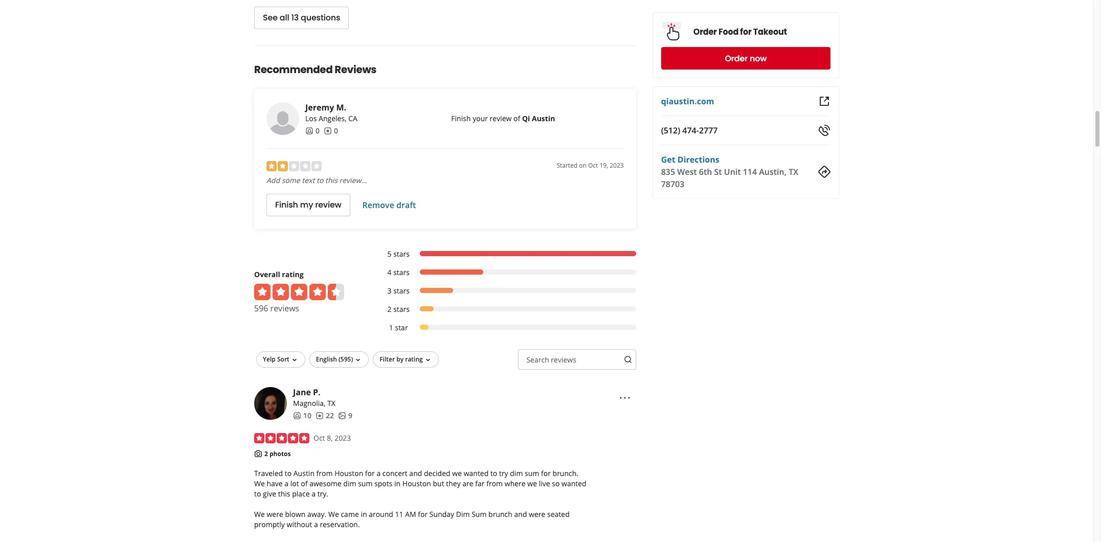 Task type: locate. For each thing, give the bounding box(es) containing it.
qi
[[522, 114, 530, 123]]

0 vertical spatial reviews
[[270, 303, 299, 314]]

we up the they
[[452, 469, 462, 478]]

austin up lot
[[294, 469, 315, 478]]

sum up "live"
[[525, 469, 539, 478]]

reviews element for p.
[[316, 411, 334, 421]]

1 horizontal spatial were
[[529, 510, 546, 519]]

1 horizontal spatial 16 review v2 image
[[324, 127, 332, 135]]

photo of jeremy m. image
[[267, 102, 299, 135]]

filter reviews by 4 stars rating element
[[377, 268, 636, 278]]

0 vertical spatial austin
[[532, 114, 555, 123]]

1 horizontal spatial reviews
[[551, 355, 577, 365]]

from up "awesome"
[[316, 469, 333, 478]]

stars right "3"
[[393, 286, 410, 296]]

22
[[326, 411, 334, 420]]

austin right qi
[[532, 114, 555, 123]]

angeles,
[[319, 114, 347, 123]]

2777
[[699, 125, 718, 136]]

in right the 'came'
[[361, 510, 367, 519]]

and right brunch
[[514, 510, 527, 519]]

2 were from the left
[[529, 510, 546, 519]]

1 vertical spatial rating
[[405, 355, 423, 364]]

filter by rating button
[[373, 351, 439, 368]]

1 vertical spatial and
[[514, 510, 527, 519]]

friends element down the "los"
[[305, 126, 320, 136]]

0 horizontal spatial wanted
[[464, 469, 489, 478]]

review for your
[[490, 114, 512, 123]]

1 vertical spatial sum
[[358, 479, 373, 489]]

1 horizontal spatial dim
[[510, 469, 523, 478]]

0 horizontal spatial review
[[315, 199, 342, 211]]

in down concert
[[394, 479, 401, 489]]

filter reviews by 2 stars rating element
[[377, 304, 636, 315]]

1 vertical spatial dim
[[343, 479, 356, 489]]

1 vertical spatial wanted
[[562, 479, 587, 489]]

order left now
[[725, 52, 748, 64]]

sum
[[525, 469, 539, 478], [358, 479, 373, 489]]

1 vertical spatial tx
[[327, 398, 336, 408]]

we down traveled
[[254, 479, 265, 489]]

wanted down brunch.
[[562, 479, 587, 489]]

filter reviews by 5 stars rating element
[[377, 249, 636, 259]]

3
[[388, 286, 392, 296]]

0
[[316, 126, 320, 136], [334, 126, 338, 136]]

of
[[514, 114, 520, 123], [301, 479, 308, 489]]

jane
[[293, 387, 311, 398]]

we left "live"
[[528, 479, 537, 489]]

for up "spots"
[[365, 469, 375, 478]]

(512) 474-2777
[[661, 125, 718, 136]]

p.
[[313, 387, 321, 398]]

1 stars from the top
[[393, 249, 410, 259]]

reviews for search reviews
[[551, 355, 577, 365]]

1 vertical spatial 2
[[265, 450, 268, 458]]

0 vertical spatial 2
[[388, 304, 392, 314]]

1 horizontal spatial from
[[487, 479, 503, 489]]

in inside traveled to austin from houston for a concert and decided we wanted to try dim sum for brunch. we have a lot of awesome dim sum spots in houston but they are far from where we live so wanted to give this place a try.
[[394, 479, 401, 489]]

of left qi
[[514, 114, 520, 123]]

for right food
[[740, 26, 752, 38]]

0 vertical spatial and
[[409, 469, 422, 478]]

0 horizontal spatial 0
[[316, 126, 320, 136]]

0 horizontal spatial reviews
[[270, 303, 299, 314]]

tx up '22' in the bottom left of the page
[[327, 398, 336, 408]]

friends element containing 10
[[293, 411, 312, 421]]

1 horizontal spatial finish
[[451, 114, 471, 123]]

16 camera v2 image
[[254, 450, 262, 458]]

16 friends v2 image
[[305, 127, 314, 135]]

finish your review of qi austin
[[451, 114, 555, 123]]

english (595) button
[[309, 351, 369, 368]]

1 vertical spatial reviews element
[[316, 411, 334, 421]]

16 chevron down v2 image right the filter by rating
[[424, 356, 432, 364]]

1 vertical spatial this
[[278, 489, 290, 499]]

stars
[[393, 249, 410, 259], [393, 268, 410, 277], [393, 286, 410, 296], [393, 304, 410, 314]]

in inside we were blown away. we came in around 11 am for sunday dim sum brunch and were seated promptly without a reservation.
[[361, 510, 367, 519]]

remove draft
[[363, 199, 416, 211]]

0 horizontal spatial this
[[278, 489, 290, 499]]

yelp
[[263, 355, 276, 364]]

reviews right search
[[551, 355, 577, 365]]

0 vertical spatial sum
[[525, 469, 539, 478]]

have
[[267, 479, 283, 489]]

16 chevron down v2 image right (595)
[[354, 356, 362, 364]]

stars inside 'element'
[[393, 286, 410, 296]]

reviews element right 10
[[316, 411, 334, 421]]

austin
[[532, 114, 555, 123], [294, 469, 315, 478]]

stars right 5
[[393, 249, 410, 259]]

1 horizontal spatial order
[[725, 52, 748, 64]]

0 vertical spatial houston
[[335, 469, 363, 478]]

and inside traveled to austin from houston for a concert and decided we wanted to try dim sum for brunch. we have a lot of awesome dim sum spots in houston but they are far from where we live so wanted to give this place a try.
[[409, 469, 422, 478]]

16 review v2 image left '22' in the bottom left of the page
[[316, 412, 324, 420]]

of right lot
[[301, 479, 308, 489]]

sum left "spots"
[[358, 479, 373, 489]]

houston left but
[[403, 479, 431, 489]]

give
[[263, 489, 276, 499]]

this
[[325, 175, 338, 185], [278, 489, 290, 499]]

2 16 chevron down v2 image from the left
[[424, 356, 432, 364]]

to
[[317, 175, 324, 185], [285, 469, 292, 478], [491, 469, 497, 478], [254, 489, 261, 499]]

dim
[[510, 469, 523, 478], [343, 479, 356, 489]]

0 vertical spatial order
[[694, 26, 717, 38]]

1 vertical spatial order
[[725, 52, 748, 64]]

for right the am
[[418, 510, 428, 519]]

1 horizontal spatial 0
[[334, 126, 338, 136]]

16 review v2 image for p.
[[316, 412, 324, 420]]

0 vertical spatial dim
[[510, 469, 523, 478]]

reviews down 4.5 star rating image
[[270, 303, 299, 314]]

0 horizontal spatial order
[[694, 26, 717, 38]]

finish left your
[[451, 114, 471, 123]]

1 horizontal spatial and
[[514, 510, 527, 519]]

0 right 16 friends v2 image
[[316, 126, 320, 136]]

0 horizontal spatial rating
[[282, 270, 304, 279]]

0 vertical spatial rating
[[282, 270, 304, 279]]

rating up 4.5 star rating image
[[282, 270, 304, 279]]

0 vertical spatial oct
[[588, 161, 598, 170]]

5
[[388, 249, 392, 259]]

order for order now
[[725, 52, 748, 64]]

0 vertical spatial review
[[490, 114, 512, 123]]

1 vertical spatial 2023
[[335, 433, 351, 443]]

dim up the where
[[510, 469, 523, 478]]

directions
[[678, 154, 720, 165]]

1 horizontal spatial review
[[490, 114, 512, 123]]

filter
[[380, 355, 395, 364]]

austin inside traveled to austin from houston for a concert and decided we wanted to try dim sum for brunch. we have a lot of awesome dim sum spots in houston but they are far from where we live so wanted to give this place a try.
[[294, 469, 315, 478]]

2 stars from the top
[[393, 268, 410, 277]]

stars up star
[[393, 304, 410, 314]]

finish
[[451, 114, 471, 123], [275, 199, 298, 211]]

1 horizontal spatial we
[[528, 479, 537, 489]]

dim right "awesome"
[[343, 479, 356, 489]]

0 vertical spatial finish
[[451, 114, 471, 123]]

0 horizontal spatial 2
[[265, 450, 268, 458]]

finish my review
[[275, 199, 342, 211]]

16 review v2 image down angeles,
[[324, 127, 332, 135]]

0 inside reviews "element"
[[334, 126, 338, 136]]

reviews element containing 22
[[316, 411, 334, 421]]

0 horizontal spatial 2023
[[335, 433, 351, 443]]

live
[[539, 479, 550, 489]]

oct left 8,
[[314, 433, 325, 443]]

1 vertical spatial review
[[315, 199, 342, 211]]

rating right by
[[405, 355, 423, 364]]

1 vertical spatial reviews
[[551, 355, 577, 365]]

sum
[[472, 510, 487, 519]]

5 star rating image
[[254, 433, 310, 443]]

place
[[292, 489, 310, 499]]

order for order food for takeout
[[694, 26, 717, 38]]

review right my
[[315, 199, 342, 211]]

review right your
[[490, 114, 512, 123]]

friends element
[[305, 126, 320, 136], [293, 411, 312, 421]]

reviews element containing 0
[[324, 126, 338, 136]]

were
[[267, 510, 283, 519], [529, 510, 546, 519]]

2 0 from the left
[[334, 126, 338, 136]]

finish for finish your review of qi austin
[[451, 114, 471, 123]]

2 down "3"
[[388, 304, 392, 314]]

0 vertical spatial we
[[452, 469, 462, 478]]

traveled
[[254, 469, 283, 478]]

0 horizontal spatial we
[[452, 469, 462, 478]]

2 right 16 camera v2 icon
[[265, 450, 268, 458]]

1 horizontal spatial in
[[394, 479, 401, 489]]

0 horizontal spatial oct
[[314, 433, 325, 443]]

0 vertical spatial tx
[[789, 166, 799, 178]]

sunday
[[430, 510, 454, 519]]

stars right 4 on the left of page
[[393, 268, 410, 277]]

stars for 4 stars
[[393, 268, 410, 277]]

reviews element
[[324, 126, 338, 136], [316, 411, 334, 421]]

0 horizontal spatial finish
[[275, 199, 298, 211]]

78703
[[661, 179, 685, 190]]

1 horizontal spatial houston
[[403, 479, 431, 489]]

stars for 3 stars
[[393, 286, 410, 296]]

this left review…
[[325, 175, 338, 185]]

search image
[[624, 356, 632, 364]]

1 vertical spatial in
[[361, 510, 367, 519]]

114
[[743, 166, 757, 178]]

we up reservation.
[[328, 510, 339, 519]]

from down try
[[487, 479, 503, 489]]

0 horizontal spatial in
[[361, 510, 367, 519]]

and right concert
[[409, 469, 422, 478]]

recommended
[[254, 62, 333, 77]]

1 0 from the left
[[316, 126, 320, 136]]

0 horizontal spatial and
[[409, 469, 422, 478]]

0 horizontal spatial were
[[267, 510, 283, 519]]

1 were from the left
[[267, 510, 283, 519]]

west
[[677, 166, 697, 178]]

unit
[[724, 166, 741, 178]]

16 review v2 image
[[324, 127, 332, 135], [316, 412, 324, 420]]

16 chevron down v2 image for english (595)
[[354, 356, 362, 364]]

brunch
[[489, 510, 513, 519]]

2023
[[610, 161, 624, 170], [335, 433, 351, 443]]

finish my review link
[[267, 194, 350, 216]]

order inside order now link
[[725, 52, 748, 64]]

from
[[316, 469, 333, 478], [487, 479, 503, 489]]

0 vertical spatial friends element
[[305, 126, 320, 136]]

16 chevron down v2 image inside filter by rating dropdown button
[[424, 356, 432, 364]]

4
[[388, 268, 392, 277]]

for
[[740, 26, 752, 38], [365, 469, 375, 478], [541, 469, 551, 478], [418, 510, 428, 519]]

1 vertical spatial of
[[301, 479, 308, 489]]

tx inside jane p. magnolia, tx
[[327, 398, 336, 408]]

rating
[[282, 270, 304, 279], [405, 355, 423, 364]]

friends element for jane
[[293, 411, 312, 421]]

1 horizontal spatial this
[[325, 175, 338, 185]]

austin,
[[759, 166, 787, 178]]

jeremy m. link
[[305, 102, 346, 113]]

2023 right the 19,
[[610, 161, 624, 170]]

finish inside "link"
[[275, 199, 298, 211]]

1 vertical spatial houston
[[403, 479, 431, 489]]

0 vertical spatial this
[[325, 175, 338, 185]]

4 stars from the top
[[393, 304, 410, 314]]

tx right austin,
[[789, 166, 799, 178]]

your
[[473, 114, 488, 123]]

1 horizontal spatial 2023
[[610, 161, 624, 170]]

1 vertical spatial from
[[487, 479, 503, 489]]

1
[[389, 323, 393, 332]]

2 star rating image
[[267, 161, 322, 171]]

finish left my
[[275, 199, 298, 211]]

0 horizontal spatial tx
[[327, 398, 336, 408]]

seated
[[547, 510, 570, 519]]

reviews element down angeles,
[[324, 126, 338, 136]]

and
[[409, 469, 422, 478], [514, 510, 527, 519]]

houston up "awesome"
[[335, 469, 363, 478]]

  text field
[[518, 349, 636, 370]]

review inside "link"
[[315, 199, 342, 211]]

0 vertical spatial 16 review v2 image
[[324, 127, 332, 135]]

1 16 chevron down v2 image from the left
[[354, 356, 362, 364]]

0 horizontal spatial 16 chevron down v2 image
[[354, 356, 362, 364]]

jane p. link
[[293, 387, 321, 398]]

0 vertical spatial reviews element
[[324, 126, 338, 136]]

16 chevron down v2 image for filter by rating
[[424, 356, 432, 364]]

0 horizontal spatial dim
[[343, 479, 356, 489]]

reviews
[[270, 303, 299, 314], [551, 355, 577, 365]]

1 vertical spatial 16 review v2 image
[[316, 412, 324, 420]]

1 vertical spatial finish
[[275, 199, 298, 211]]

reservation.
[[320, 520, 360, 530]]

1 vertical spatial friends element
[[293, 411, 312, 421]]

1 horizontal spatial 2
[[388, 304, 392, 314]]

a
[[377, 469, 381, 478], [285, 479, 289, 489], [312, 489, 316, 499], [314, 520, 318, 530]]

to right text
[[317, 175, 324, 185]]

oct right on
[[588, 161, 598, 170]]

text
[[302, 175, 315, 185]]

0 horizontal spatial austin
[[294, 469, 315, 478]]

0 horizontal spatial of
[[301, 479, 308, 489]]

for up "live"
[[541, 469, 551, 478]]

started on oct 19, 2023
[[557, 161, 624, 170]]

3 stars from the top
[[393, 286, 410, 296]]

1 horizontal spatial of
[[514, 114, 520, 123]]

a inside we were blown away. we came in around 11 am for sunday dim sum brunch and were seated promptly without a reservation.
[[314, 520, 318, 530]]

1 horizontal spatial austin
[[532, 114, 555, 123]]

friends element containing 0
[[305, 126, 320, 136]]

stars for 5 stars
[[393, 249, 410, 259]]

were up "promptly"
[[267, 510, 283, 519]]

1 vertical spatial austin
[[294, 469, 315, 478]]

16 chevron down v2 image
[[354, 356, 362, 364], [424, 356, 432, 364]]

1 horizontal spatial 16 chevron down v2 image
[[424, 356, 432, 364]]

filter reviews by 1 star rating element
[[377, 323, 636, 333]]

review
[[490, 114, 512, 123], [315, 199, 342, 211]]

this down have
[[278, 489, 290, 499]]

order left food
[[694, 26, 717, 38]]

0 vertical spatial in
[[394, 479, 401, 489]]

1 horizontal spatial tx
[[789, 166, 799, 178]]

friends element down magnolia,
[[293, 411, 312, 421]]

we
[[254, 479, 265, 489], [254, 510, 265, 519], [328, 510, 339, 519]]

reviews element for m.
[[324, 126, 338, 136]]

2023 right 8,
[[335, 433, 351, 443]]

0 horizontal spatial from
[[316, 469, 333, 478]]

photos element
[[338, 411, 352, 421]]

wanted up far
[[464, 469, 489, 478]]

1 horizontal spatial oct
[[588, 161, 598, 170]]

a down away.
[[314, 520, 318, 530]]

were left seated
[[529, 510, 546, 519]]

0 horizontal spatial 16 review v2 image
[[316, 412, 324, 420]]

lot
[[290, 479, 299, 489]]

0 for 16 review v2 icon corresponding to m.
[[334, 126, 338, 136]]

1 horizontal spatial rating
[[405, 355, 423, 364]]

16 chevron down v2 image inside english (595) popup button
[[354, 356, 362, 364]]

0 down angeles,
[[334, 126, 338, 136]]



Task type: describe. For each thing, give the bounding box(es) containing it.
awesome
[[310, 479, 342, 489]]

blown
[[285, 510, 306, 519]]

los
[[305, 114, 317, 123]]

order food for takeout
[[694, 26, 787, 38]]

4.5 star rating image
[[254, 284, 344, 300]]

1 vertical spatial we
[[528, 479, 537, 489]]

traveled to austin from houston for a concert and decided we wanted to try dim sum for brunch. we have a lot of awesome dim sum spots in houston but they are far from where we live so wanted to give this place a try.
[[254, 469, 587, 499]]

0 vertical spatial from
[[316, 469, 333, 478]]

english (595)
[[316, 355, 353, 364]]

around
[[369, 510, 393, 519]]

jeremy m. los angeles, ca
[[305, 102, 358, 123]]

away.
[[308, 510, 327, 519]]

star
[[395, 323, 408, 332]]

0 horizontal spatial houston
[[335, 469, 363, 478]]

spots
[[375, 479, 393, 489]]

0 for 16 friends v2 image
[[316, 126, 320, 136]]

for inside we were blown away. we came in around 11 am for sunday dim sum brunch and were seated promptly without a reservation.
[[418, 510, 428, 519]]

jane p. magnolia, tx
[[293, 387, 336, 408]]

try
[[499, 469, 508, 478]]

16 chevron down v2 image
[[290, 356, 299, 364]]

a left try.
[[312, 489, 316, 499]]

takeout
[[753, 26, 787, 38]]

remove
[[363, 199, 394, 211]]

we up "promptly"
[[254, 510, 265, 519]]

concert
[[383, 469, 408, 478]]

rating inside dropdown button
[[405, 355, 423, 364]]

my
[[300, 199, 313, 211]]

overall rating
[[254, 270, 304, 279]]

they
[[446, 479, 461, 489]]

decided
[[424, 469, 451, 478]]

food
[[719, 26, 739, 38]]

some
[[282, 175, 300, 185]]

reviews for 596 reviews
[[270, 303, 299, 314]]

this inside traveled to austin from houston for a concert and decided we wanted to try dim sum for brunch. we have a lot of awesome dim sum spots in houston but they are far from where we live so wanted to give this place a try.
[[278, 489, 290, 499]]

get
[[661, 154, 676, 165]]

now
[[750, 52, 767, 64]]

10
[[303, 411, 312, 420]]

recommended reviews
[[254, 62, 377, 77]]

review…
[[339, 175, 367, 185]]

see all 13 questions
[[263, 12, 340, 24]]

4 stars
[[388, 268, 410, 277]]

1 vertical spatial oct
[[314, 433, 325, 443]]

order now
[[725, 52, 767, 64]]

add
[[267, 175, 280, 185]]

(595)
[[339, 355, 353, 364]]

0 vertical spatial wanted
[[464, 469, 489, 478]]

2 for 2 photos
[[265, 450, 268, 458]]

friends element for jeremy
[[305, 126, 320, 136]]

am
[[405, 510, 416, 519]]

6th
[[699, 166, 712, 178]]

brunch.
[[553, 469, 579, 478]]

5 stars
[[388, 249, 410, 259]]

2 for 2 stars
[[388, 304, 392, 314]]

1 horizontal spatial sum
[[525, 469, 539, 478]]

3 stars
[[388, 286, 410, 296]]

reviews
[[335, 62, 377, 77]]

0 vertical spatial 2023
[[610, 161, 624, 170]]

2 photos
[[265, 450, 291, 458]]

24 external link v2 image
[[819, 95, 831, 107]]

search reviews
[[527, 355, 577, 365]]

questions
[[301, 12, 340, 24]]

a up "spots"
[[377, 469, 381, 478]]

english
[[316, 355, 337, 364]]

and inside we were blown away. we came in around 11 am for sunday dim sum brunch and were seated promptly without a reservation.
[[514, 510, 527, 519]]

where
[[505, 479, 526, 489]]

2 stars
[[388, 304, 410, 314]]

yelp sort
[[263, 355, 289, 364]]

all
[[280, 12, 289, 24]]

review for my
[[315, 199, 342, 211]]

1 star
[[389, 323, 408, 332]]

qiaustin.com link
[[661, 96, 714, 107]]

recommended reviews element
[[222, 45, 669, 542]]

835
[[661, 166, 675, 178]]

get directions 835 west 6th st unit 114 austin, tx 78703
[[661, 154, 799, 190]]

oct 8, 2023
[[314, 433, 351, 443]]

16 review v2 image for m.
[[324, 127, 332, 135]]

13
[[291, 12, 299, 24]]

a left lot
[[285, 479, 289, 489]]

order now link
[[661, 47, 831, 70]]

we were blown away. we came in around 11 am for sunday dim sum brunch and were seated promptly without a reservation.
[[254, 510, 570, 530]]

to left try
[[491, 469, 497, 478]]

menu image
[[619, 392, 631, 404]]

16 friends v2 image
[[293, 412, 301, 420]]

9
[[348, 411, 352, 420]]

by
[[397, 355, 404, 364]]

596
[[254, 303, 268, 314]]

474-
[[683, 125, 699, 136]]

tx inside get directions 835 west 6th st unit 114 austin, tx 78703
[[789, 166, 799, 178]]

24 phone v2 image
[[819, 124, 831, 137]]

dim
[[456, 510, 470, 519]]

see all 13 questions link
[[254, 7, 349, 29]]

finish for finish my review
[[275, 199, 298, 211]]

  text field inside recommended reviews element
[[518, 349, 636, 370]]

m.
[[336, 102, 346, 113]]

of inside traveled to austin from houston for a concert and decided we wanted to try dim sum for brunch. we have a lot of awesome dim sum spots in houston but they are far from where we live so wanted to give this place a try.
[[301, 479, 308, 489]]

draft
[[397, 199, 416, 211]]

we inside traveled to austin from houston for a concert and decided we wanted to try dim sum for brunch. we have a lot of awesome dim sum spots in houston but they are far from where we live so wanted to give this place a try.
[[254, 479, 265, 489]]

remove draft button
[[363, 199, 416, 211]]

filter by rating
[[380, 355, 423, 364]]

2 photos link
[[265, 450, 291, 458]]

1 horizontal spatial wanted
[[562, 479, 587, 489]]

0 vertical spatial of
[[514, 114, 520, 123]]

(512)
[[661, 125, 681, 136]]

magnolia,
[[293, 398, 326, 408]]

add some text to this review…
[[267, 175, 367, 185]]

are
[[463, 479, 474, 489]]

jeremy
[[305, 102, 334, 113]]

to left give
[[254, 489, 261, 499]]

qiaustin.com
[[661, 96, 714, 107]]

overall
[[254, 270, 280, 279]]

8,
[[327, 433, 333, 443]]

filter reviews by 3 stars rating element
[[377, 286, 636, 296]]

stars for 2 stars
[[393, 304, 410, 314]]

24 directions v2 image
[[819, 166, 831, 178]]

see
[[263, 12, 278, 24]]

photo of jane p. image
[[254, 387, 287, 420]]

16 photos v2 image
[[338, 412, 346, 420]]

search
[[527, 355, 549, 365]]

19,
[[600, 161, 608, 170]]

0 horizontal spatial sum
[[358, 479, 373, 489]]

started
[[557, 161, 578, 170]]

came
[[341, 510, 359, 519]]

so
[[552, 479, 560, 489]]

sort
[[277, 355, 289, 364]]

ca
[[348, 114, 358, 123]]

to up lot
[[285, 469, 292, 478]]



Task type: vqa. For each thing, say whether or not it's contained in the screenshot.
This to the top
yes



